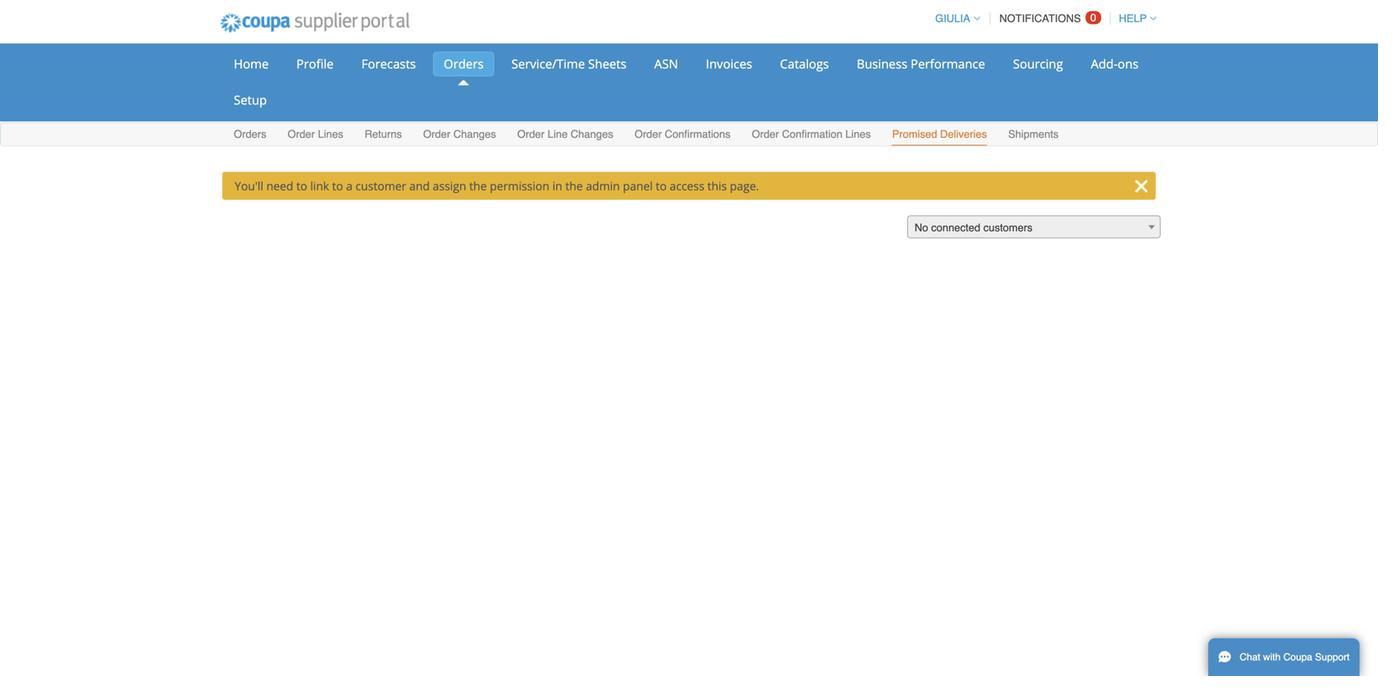 Task type: vqa. For each thing, say whether or not it's contained in the screenshot.
bottommost Orders
yes



Task type: locate. For each thing, give the bounding box(es) containing it.
1 horizontal spatial orders
[[444, 55, 484, 72]]

2 the from the left
[[566, 178, 583, 194]]

sourcing
[[1014, 55, 1064, 72]]

forecasts
[[362, 55, 416, 72]]

assign
[[433, 178, 467, 194]]

orders up "order changes" at top
[[444, 55, 484, 72]]

2 to from the left
[[332, 178, 343, 194]]

coupa supplier portal image
[[209, 2, 421, 43]]

1 horizontal spatial lines
[[846, 128, 871, 140]]

customers
[[984, 222, 1033, 234]]

0 horizontal spatial orders
[[234, 128, 266, 140]]

3 order from the left
[[518, 128, 545, 140]]

changes right line
[[571, 128, 614, 140]]

changes up you'll need to link to a customer and assign the permission in the admin panel to access this page.
[[454, 128, 496, 140]]

order lines link
[[287, 124, 344, 146]]

orders link down setup link
[[233, 124, 267, 146]]

navigation
[[928, 2, 1157, 34]]

order line changes link
[[517, 124, 614, 146]]

order for order changes
[[423, 128, 451, 140]]

help link
[[1112, 12, 1157, 25]]

order for order line changes
[[518, 128, 545, 140]]

to
[[296, 178, 307, 194], [332, 178, 343, 194], [656, 178, 667, 194]]

1 horizontal spatial changes
[[571, 128, 614, 140]]

line
[[548, 128, 568, 140]]

1 order from the left
[[288, 128, 315, 140]]

order confirmation lines link
[[751, 124, 872, 146]]

order for order confirmations
[[635, 128, 662, 140]]

with
[[1264, 652, 1281, 663]]

confirmations
[[665, 128, 731, 140]]

sourcing link
[[1003, 52, 1074, 76]]

lines right confirmation at the right of page
[[846, 128, 871, 140]]

the right assign
[[470, 178, 487, 194]]

0 horizontal spatial the
[[470, 178, 487, 194]]

profile link
[[286, 52, 344, 76]]

invoices link
[[696, 52, 763, 76]]

order
[[288, 128, 315, 140], [423, 128, 451, 140], [518, 128, 545, 140], [635, 128, 662, 140], [752, 128, 779, 140]]

shipments
[[1009, 128, 1059, 140]]

asn
[[655, 55, 678, 72]]

order left confirmations
[[635, 128, 662, 140]]

service/time
[[512, 55, 585, 72]]

order lines
[[288, 128, 343, 140]]

0 vertical spatial orders
[[444, 55, 484, 72]]

chat with coupa support
[[1240, 652, 1350, 663]]

0 vertical spatial orders link
[[433, 52, 495, 76]]

you'll
[[235, 178, 263, 194]]

1 vertical spatial orders
[[234, 128, 266, 140]]

1 vertical spatial orders link
[[233, 124, 267, 146]]

deliveries
[[941, 128, 987, 140]]

returns
[[365, 128, 402, 140]]

notifications
[[1000, 12, 1081, 25]]

orders for orders link to the left
[[234, 128, 266, 140]]

chat with coupa support button
[[1209, 638, 1360, 676]]

lines left returns
[[318, 128, 343, 140]]

order up link
[[288, 128, 315, 140]]

0 horizontal spatial to
[[296, 178, 307, 194]]

orders link
[[433, 52, 495, 76], [233, 124, 267, 146]]

order up assign
[[423, 128, 451, 140]]

giulia
[[936, 12, 971, 25]]

order left line
[[518, 128, 545, 140]]

to left link
[[296, 178, 307, 194]]

service/time sheets
[[512, 55, 627, 72]]

to left a
[[332, 178, 343, 194]]

a
[[346, 178, 353, 194]]

0 horizontal spatial changes
[[454, 128, 496, 140]]

changes
[[454, 128, 496, 140], [571, 128, 614, 140]]

chat
[[1240, 652, 1261, 663]]

to right panel on the left top of the page
[[656, 178, 667, 194]]

order for order lines
[[288, 128, 315, 140]]

business
[[857, 55, 908, 72]]

5 order from the left
[[752, 128, 779, 140]]

ons
[[1118, 55, 1139, 72]]

3 to from the left
[[656, 178, 667, 194]]

order changes link
[[423, 124, 497, 146]]

1 horizontal spatial to
[[332, 178, 343, 194]]

order left confirmation at the right of page
[[752, 128, 779, 140]]

order confirmations
[[635, 128, 731, 140]]

connected
[[932, 222, 981, 234]]

0 horizontal spatial orders link
[[233, 124, 267, 146]]

no connected customers
[[915, 222, 1033, 234]]

orders for orders link to the top
[[444, 55, 484, 72]]

returns link
[[364, 124, 403, 146]]

1 changes from the left
[[454, 128, 496, 140]]

business performance link
[[847, 52, 996, 76]]

setup
[[234, 92, 267, 108]]

orders
[[444, 55, 484, 72], [234, 128, 266, 140]]

access
[[670, 178, 705, 194]]

orders link up "order changes" at top
[[433, 52, 495, 76]]

the right in
[[566, 178, 583, 194]]

the
[[470, 178, 487, 194], [566, 178, 583, 194]]

orders down setup link
[[234, 128, 266, 140]]

lines
[[318, 128, 343, 140], [846, 128, 871, 140]]

in
[[553, 178, 563, 194]]

invoices
[[706, 55, 753, 72]]

profile
[[297, 55, 334, 72]]

0
[[1091, 11, 1097, 24]]

shipments link
[[1008, 124, 1060, 146]]

1 horizontal spatial orders link
[[433, 52, 495, 76]]

2 horizontal spatial to
[[656, 178, 667, 194]]

1 horizontal spatial the
[[566, 178, 583, 194]]

setup link
[[223, 88, 278, 112]]

4 order from the left
[[635, 128, 662, 140]]

2 order from the left
[[423, 128, 451, 140]]

2 lines from the left
[[846, 128, 871, 140]]

0 horizontal spatial lines
[[318, 128, 343, 140]]

No connected customers field
[[908, 215, 1161, 239]]



Task type: describe. For each thing, give the bounding box(es) containing it.
catalogs link
[[770, 52, 840, 76]]

link
[[310, 178, 329, 194]]

promised
[[893, 128, 938, 140]]

performance
[[911, 55, 986, 72]]

you'll need to link to a customer and assign the permission in the admin panel to access this page.
[[235, 178, 759, 194]]

support
[[1316, 652, 1350, 663]]

order for order confirmation lines
[[752, 128, 779, 140]]

sheets
[[588, 55, 627, 72]]

asn link
[[644, 52, 689, 76]]

home link
[[223, 52, 279, 76]]

add-
[[1091, 55, 1118, 72]]

home
[[234, 55, 269, 72]]

navigation containing notifications 0
[[928, 2, 1157, 34]]

service/time sheets link
[[501, 52, 637, 76]]

admin
[[586, 178, 620, 194]]

giulia link
[[928, 12, 981, 25]]

1 to from the left
[[296, 178, 307, 194]]

this
[[708, 178, 727, 194]]

add-ons
[[1091, 55, 1139, 72]]

notifications 0
[[1000, 11, 1097, 25]]

confirmation
[[782, 128, 843, 140]]

catalogs
[[780, 55, 829, 72]]

business performance
[[857, 55, 986, 72]]

page.
[[730, 178, 759, 194]]

promised deliveries link
[[892, 124, 988, 146]]

1 lines from the left
[[318, 128, 343, 140]]

order confirmation lines
[[752, 128, 871, 140]]

1 the from the left
[[470, 178, 487, 194]]

no
[[915, 222, 929, 234]]

promised deliveries
[[893, 128, 987, 140]]

order confirmations link
[[634, 124, 732, 146]]

order line changes
[[518, 128, 614, 140]]

No connected customers text field
[[908, 216, 1160, 239]]

forecasts link
[[351, 52, 427, 76]]

panel
[[623, 178, 653, 194]]

coupa
[[1284, 652, 1313, 663]]

help
[[1119, 12, 1147, 25]]

and
[[409, 178, 430, 194]]

2 changes from the left
[[571, 128, 614, 140]]

permission
[[490, 178, 550, 194]]

need
[[266, 178, 293, 194]]

customer
[[356, 178, 406, 194]]

add-ons link
[[1081, 52, 1150, 76]]

order changes
[[423, 128, 496, 140]]



